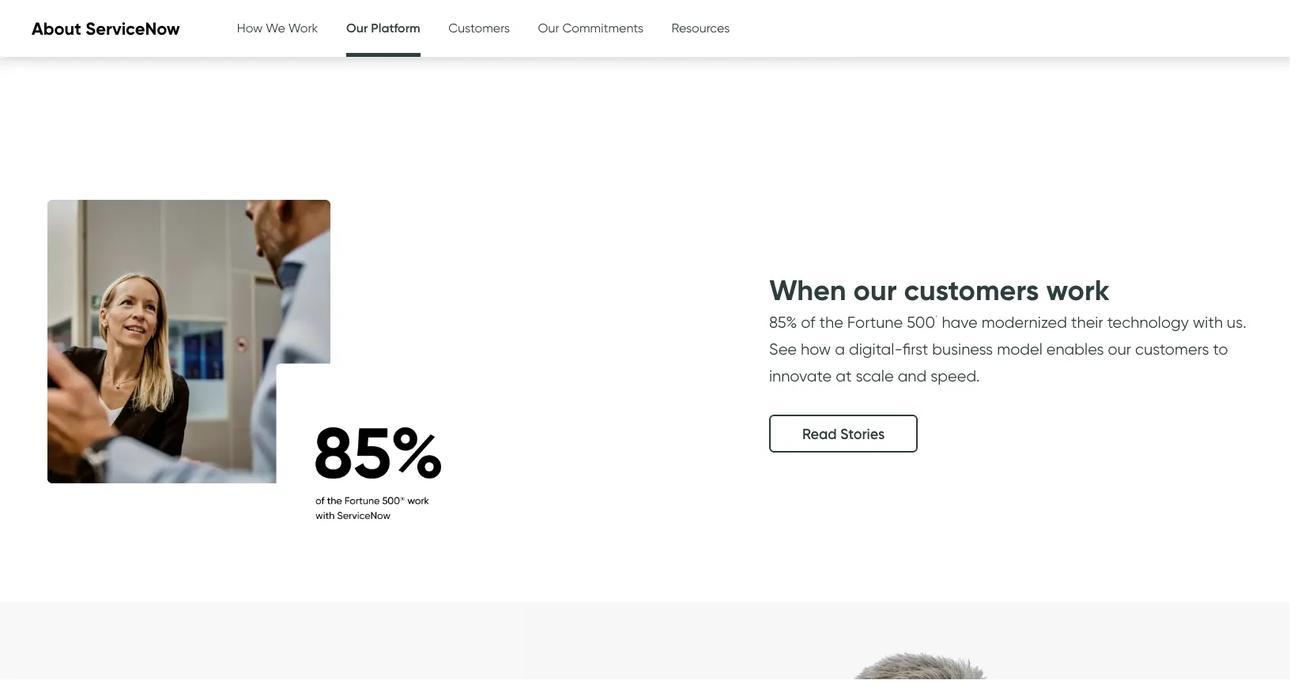 Task type: locate. For each thing, give the bounding box(es) containing it.
how
[[237, 20, 263, 35]]

0 horizontal spatial our
[[346, 20, 368, 35]]

at
[[836, 367, 852, 386]]

he now platform® from servicenow enables a variety of productive workflows. image
[[800, 0, 1275, 129]]

scale
[[856, 367, 894, 386]]

customers link
[[449, 0, 510, 55]]

about servicenow
[[32, 18, 180, 39]]

to
[[1213, 340, 1228, 359]]

our left commitments
[[538, 20, 559, 35]]

our for our platform
[[346, 20, 368, 35]]

with
[[1193, 313, 1223, 332]]

how
[[801, 340, 831, 359]]

a
[[835, 340, 845, 359]]

our up fortune
[[854, 273, 897, 308]]

customers down technology
[[1136, 340, 1209, 359]]

read stories
[[803, 425, 885, 443]]

our down technology
[[1108, 340, 1132, 359]]

1 vertical spatial our
[[1108, 340, 1132, 359]]

commitments
[[563, 20, 644, 35]]

read
[[803, 425, 837, 443]]

our platform link
[[346, 0, 420, 59]]

0 horizontal spatial customers
[[904, 273, 1039, 308]]

their
[[1071, 313, 1104, 332]]

customers
[[904, 273, 1039, 308], [1136, 340, 1209, 359]]

1 our from the left
[[346, 20, 368, 35]]

customers up have on the right top
[[904, 273, 1039, 308]]

read stories link
[[769, 415, 918, 453]]

85%
[[769, 313, 797, 332]]

our platform
[[346, 20, 420, 35]]

work
[[1047, 273, 1110, 308]]

how we work link
[[237, 0, 318, 55]]

technology
[[1108, 313, 1189, 332]]

0 vertical spatial customers
[[904, 273, 1039, 308]]

when
[[769, 273, 847, 308]]

about
[[32, 18, 81, 39]]

2 our from the left
[[538, 20, 559, 35]]

stories
[[841, 425, 885, 443]]

1 horizontal spatial our
[[538, 20, 559, 35]]

work
[[288, 20, 318, 35]]

1 horizontal spatial customers
[[1136, 340, 1209, 359]]

0 horizontal spatial our
[[854, 273, 897, 308]]

the
[[820, 313, 844, 332]]

our
[[346, 20, 368, 35], [538, 20, 559, 35]]

our left "platform"
[[346, 20, 368, 35]]

0 vertical spatial our
[[854, 273, 897, 308]]

innovate
[[769, 367, 832, 386]]

our for our commitments
[[538, 20, 559, 35]]

®
[[935, 314, 938, 318]]

our
[[854, 273, 897, 308], [1108, 340, 1132, 359]]

when our customers work 85% of the fortune 500 ® have modernized their technology with us. see how a digital‑first business model enables our customers to innovate at scale and speed.
[[769, 273, 1247, 386]]

us.
[[1227, 313, 1247, 332]]



Task type: describe. For each thing, give the bounding box(es) containing it.
how we work
[[237, 20, 318, 35]]

platform
[[371, 20, 420, 35]]

model
[[997, 340, 1043, 359]]

digital‑first
[[849, 340, 928, 359]]

enables
[[1047, 340, 1104, 359]]

business
[[932, 340, 993, 359]]

fortune
[[848, 313, 903, 332]]

1 vertical spatial customers
[[1136, 340, 1209, 359]]

of
[[801, 313, 816, 332]]

80% fortune 500 work with servicenow image
[[0, 129, 474, 603]]

and
[[898, 367, 927, 386]]

we
[[266, 20, 285, 35]]

500
[[907, 313, 935, 332]]

servicenow
[[86, 18, 180, 39]]

resources link
[[672, 0, 730, 55]]

our commitments
[[538, 20, 644, 35]]

modernized
[[982, 313, 1067, 332]]

our commitments link
[[538, 0, 644, 55]]

resources
[[672, 20, 730, 35]]

have
[[942, 313, 978, 332]]

customers
[[449, 20, 510, 35]]

see
[[769, 340, 797, 359]]

1 horizontal spatial our
[[1108, 340, 1132, 359]]

speed.
[[931, 367, 980, 386]]



Task type: vqa. For each thing, say whether or not it's contained in the screenshot.
transformation
no



